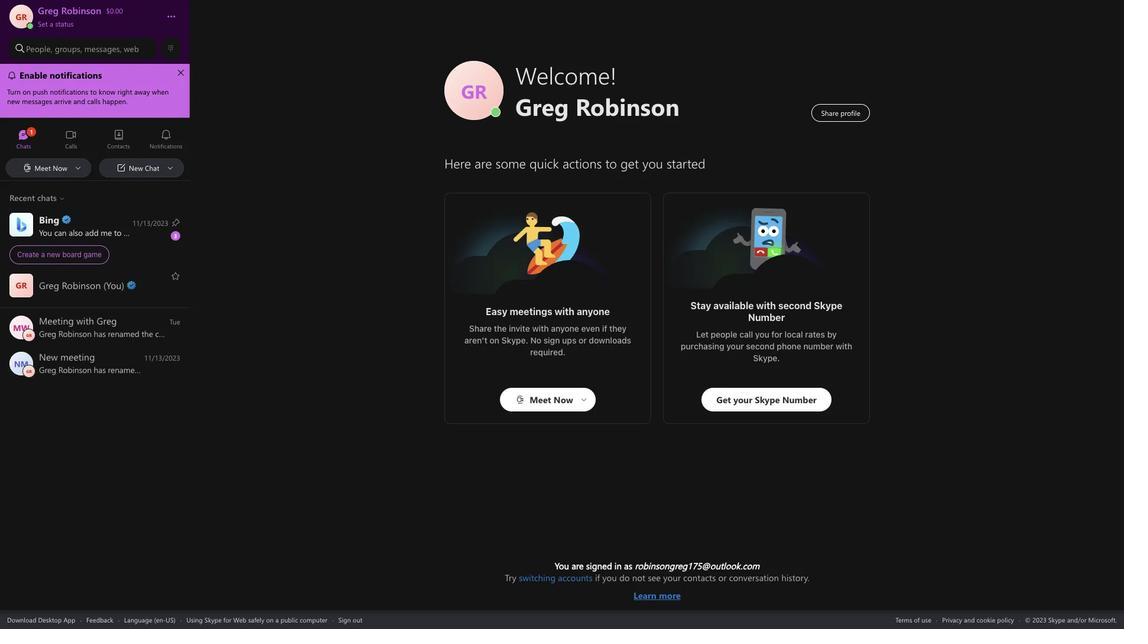 Task type: locate. For each thing, give the bounding box(es) containing it.
your inside let people call you for local rates by purchasing your second phone number with skype.
[[727, 341, 744, 351]]

1 horizontal spatial for
[[772, 329, 783, 339]]

a left public
[[276, 615, 279, 624]]

even
[[582, 323, 600, 333]]

for left local
[[772, 329, 783, 339]]

anyone inside share the invite with anyone even if they aren't on skype. no sign ups or downloads required.
[[551, 323, 579, 333]]

anyone up even on the bottom right of page
[[577, 306, 610, 317]]

mansurfer
[[513, 211, 555, 223]]

local
[[785, 329, 803, 339]]

0 vertical spatial second
[[779, 300, 812, 311]]

with up number
[[756, 300, 776, 311]]

contacts
[[684, 572, 716, 584]]

safely
[[248, 615, 264, 624]]

with inside share the invite with anyone even if they aren't on skype. no sign ups or downloads required.
[[532, 323, 549, 333]]

skype. down invite
[[502, 335, 528, 345]]

on right safely
[[266, 615, 274, 624]]

download desktop app link
[[7, 615, 75, 624]]

sign out
[[339, 615, 363, 624]]

0 vertical spatial anyone
[[577, 306, 610, 317]]

your
[[727, 341, 744, 351], [664, 572, 681, 584]]

rates
[[805, 329, 825, 339]]

skype.
[[502, 335, 528, 345], [753, 353, 780, 363]]

second
[[779, 300, 812, 311], [746, 341, 775, 351]]

try
[[505, 572, 517, 584]]

people, groups, messages, web button
[[9, 38, 157, 59]]

1 horizontal spatial your
[[727, 341, 744, 351]]

on
[[490, 335, 499, 345], [266, 615, 274, 624]]

1 horizontal spatial a
[[50, 19, 53, 28]]

see
[[648, 572, 661, 584]]

a
[[50, 19, 53, 28], [41, 250, 45, 259], [276, 615, 279, 624]]

you left 'do'
[[603, 572, 617, 584]]

of
[[914, 615, 920, 624]]

purchasing
[[681, 341, 725, 351]]

privacy and cookie policy link
[[943, 615, 1015, 624]]

people, groups, messages, web
[[26, 43, 139, 54]]

in
[[615, 560, 622, 572]]

with
[[756, 300, 776, 311], [555, 306, 575, 317], [532, 323, 549, 333], [836, 341, 853, 351]]

0 horizontal spatial a
[[41, 250, 45, 259]]

sign
[[544, 335, 560, 345]]

sign
[[339, 615, 351, 624]]

skype. down phone
[[753, 353, 780, 363]]

1 vertical spatial your
[[664, 572, 681, 584]]

terms
[[896, 615, 913, 624]]

0 vertical spatial for
[[772, 329, 783, 339]]

language (en-us)
[[124, 615, 176, 624]]

language
[[124, 615, 152, 624]]

with down by at the bottom right of page
[[836, 341, 853, 351]]

anyone
[[577, 306, 610, 317], [551, 323, 579, 333]]

(en-
[[154, 615, 166, 624]]

1 horizontal spatial or
[[719, 572, 727, 584]]

skype right using
[[205, 615, 222, 624]]

a inside button
[[50, 19, 53, 28]]

0 horizontal spatial you
[[603, 572, 617, 584]]

web
[[233, 615, 246, 624]]

a inside button
[[41, 250, 45, 259]]

1 vertical spatial or
[[719, 572, 727, 584]]

your down call
[[727, 341, 744, 351]]

second up local
[[779, 300, 812, 311]]

1 horizontal spatial skype.
[[753, 353, 780, 363]]

1 vertical spatial on
[[266, 615, 274, 624]]

2 vertical spatial a
[[276, 615, 279, 624]]

anyone up ups
[[551, 323, 579, 333]]

call
[[740, 329, 753, 339]]

1 vertical spatial for
[[223, 615, 232, 624]]

let people call you for local rates by purchasing your second phone number with skype.
[[681, 329, 855, 363]]

2 horizontal spatial a
[[276, 615, 279, 624]]

use
[[922, 615, 932, 624]]

do
[[620, 572, 630, 584]]

using skype for web safely on a public computer
[[187, 615, 328, 624]]

skype. inside share the invite with anyone even if they aren't on skype. no sign ups or downloads required.
[[502, 335, 528, 345]]

0 vertical spatial you
[[755, 329, 770, 339]]

0 vertical spatial on
[[490, 335, 499, 345]]

out
[[353, 615, 363, 624]]

1 vertical spatial you
[[603, 572, 617, 584]]

if
[[602, 323, 607, 333], [595, 572, 600, 584]]

a for create
[[41, 250, 45, 259]]

0 horizontal spatial second
[[746, 341, 775, 351]]

1 horizontal spatial if
[[602, 323, 607, 333]]

1 horizontal spatial skype
[[814, 300, 843, 311]]

0 vertical spatial or
[[579, 335, 587, 345]]

0 horizontal spatial or
[[579, 335, 587, 345]]

1 vertical spatial second
[[746, 341, 775, 351]]

new
[[47, 250, 60, 259]]

skype up by at the bottom right of page
[[814, 300, 843, 311]]

required.
[[530, 347, 566, 357]]

share
[[469, 323, 492, 333]]

0 vertical spatial skype.
[[502, 335, 528, 345]]

your inside try switching accounts if you do not see your contacts or conversation history. learn more
[[664, 572, 681, 584]]

not
[[632, 572, 646, 584]]

with inside let people call you for local rates by purchasing your second phone number with skype.
[[836, 341, 853, 351]]

learn more link
[[505, 584, 810, 601]]

whosthis
[[731, 205, 768, 218]]

stay available with second skype number
[[691, 300, 845, 323]]

0 horizontal spatial skype.
[[502, 335, 528, 345]]

for
[[772, 329, 783, 339], [223, 615, 232, 624]]

1 vertical spatial if
[[595, 572, 600, 584]]

if right accounts
[[595, 572, 600, 584]]

1 vertical spatial skype
[[205, 615, 222, 624]]

or right "contacts"
[[719, 572, 727, 584]]

0 vertical spatial a
[[50, 19, 53, 28]]

1 vertical spatial anyone
[[551, 323, 579, 333]]

a right set
[[50, 19, 53, 28]]

you right call
[[755, 329, 770, 339]]

or right ups
[[579, 335, 587, 345]]

set
[[38, 19, 48, 28]]

number
[[804, 341, 834, 351]]

messages,
[[84, 43, 122, 54]]

on down the
[[490, 335, 499, 345]]

switching
[[519, 572, 556, 584]]

0 vertical spatial skype
[[814, 300, 843, 311]]

or inside share the invite with anyone even if they aren't on skype. no sign ups or downloads required.
[[579, 335, 587, 345]]

skype
[[814, 300, 843, 311], [205, 615, 222, 624]]

you
[[755, 329, 770, 339], [603, 572, 617, 584]]

a left new
[[41, 250, 45, 259]]

1 horizontal spatial on
[[490, 335, 499, 345]]

tab list
[[0, 124, 190, 157]]

0 vertical spatial your
[[727, 341, 744, 351]]

if up downloads on the bottom right of page
[[602, 323, 607, 333]]

1 vertical spatial a
[[41, 250, 45, 259]]

with up ups
[[555, 306, 575, 317]]

number
[[748, 312, 785, 323]]

for left web
[[223, 615, 232, 624]]

invite
[[509, 323, 530, 333]]

0 horizontal spatial your
[[664, 572, 681, 584]]

second down call
[[746, 341, 775, 351]]

us)
[[166, 615, 176, 624]]

0 horizontal spatial if
[[595, 572, 600, 584]]

second inside let people call you for local rates by purchasing your second phone number with skype.
[[746, 341, 775, 351]]

switching accounts link
[[519, 572, 593, 584]]

board
[[62, 250, 82, 259]]

second inside stay available with second skype number
[[779, 300, 812, 311]]

if inside share the invite with anyone even if they aren't on skype. no sign ups or downloads required.
[[602, 323, 607, 333]]

app
[[64, 615, 75, 624]]

groups,
[[55, 43, 82, 54]]

your right see
[[664, 572, 681, 584]]

people
[[711, 329, 738, 339]]

1 horizontal spatial you
[[755, 329, 770, 339]]

1 vertical spatial skype.
[[753, 353, 780, 363]]

they
[[610, 323, 627, 333]]

or inside try switching accounts if you do not see your contacts or conversation history. learn more
[[719, 572, 727, 584]]

with up no
[[532, 323, 549, 333]]

0 horizontal spatial for
[[223, 615, 232, 624]]

0 vertical spatial if
[[602, 323, 607, 333]]

or
[[579, 335, 587, 345], [719, 572, 727, 584]]

1 horizontal spatial second
[[779, 300, 812, 311]]



Task type: vqa. For each thing, say whether or not it's contained in the screenshot.
invite
yes



Task type: describe. For each thing, give the bounding box(es) containing it.
downloads
[[589, 335, 631, 345]]

you are signed in as
[[555, 560, 635, 572]]

skype. inside let people call you for local rates by purchasing your second phone number with skype.
[[753, 353, 780, 363]]

share the invite with anyone even if they aren't on skype. no sign ups or downloads required.
[[465, 323, 634, 357]]

cookie
[[977, 615, 996, 624]]

download
[[7, 615, 36, 624]]

on inside share the invite with anyone even if they aren't on skype. no sign ups or downloads required.
[[490, 335, 499, 345]]

0 horizontal spatial skype
[[205, 615, 222, 624]]

you inside try switching accounts if you do not see your contacts or conversation history. learn more
[[603, 572, 617, 584]]

aren't
[[465, 335, 488, 345]]

let
[[697, 329, 709, 339]]

a for set
[[50, 19, 53, 28]]

set a status
[[38, 19, 74, 28]]

public
[[281, 615, 298, 624]]

download desktop app
[[7, 615, 75, 624]]

language (en-us) link
[[124, 615, 176, 624]]

signed
[[586, 560, 612, 572]]

feedback
[[86, 615, 113, 624]]

privacy and cookie policy
[[943, 615, 1015, 624]]

history.
[[782, 572, 810, 584]]

policy
[[998, 615, 1015, 624]]

using skype for web safely on a public computer link
[[187, 615, 328, 624]]

by
[[828, 329, 837, 339]]

with inside stay available with second skype number
[[756, 300, 776, 311]]

accounts
[[558, 572, 593, 584]]

feedback link
[[86, 615, 113, 624]]

stay
[[691, 300, 711, 311]]

create a new board game button
[[0, 210, 190, 268]]

people,
[[26, 43, 53, 54]]

if inside try switching accounts if you do not see your contacts or conversation history. learn more
[[595, 572, 600, 584]]

no
[[531, 335, 542, 345]]

you inside let people call you for local rates by purchasing your second phone number with skype.
[[755, 329, 770, 339]]

computer
[[300, 615, 328, 624]]

web
[[124, 43, 139, 54]]

0 horizontal spatial on
[[266, 615, 274, 624]]

available
[[714, 300, 754, 311]]

create a new board game
[[17, 250, 102, 259]]

as
[[624, 560, 633, 572]]

create
[[17, 250, 39, 259]]

skype inside stay available with second skype number
[[814, 300, 843, 311]]

are
[[572, 560, 584, 572]]

phone
[[777, 341, 802, 351]]

easy meetings with anyone
[[486, 306, 610, 317]]

terms of use link
[[896, 615, 932, 624]]

terms of use
[[896, 615, 932, 624]]

desktop
[[38, 615, 62, 624]]

the
[[494, 323, 507, 333]]

try switching accounts if you do not see your contacts or conversation history. learn more
[[505, 572, 810, 601]]

for inside let people call you for local rates by purchasing your second phone number with skype.
[[772, 329, 783, 339]]

conversation
[[729, 572, 779, 584]]

privacy
[[943, 615, 963, 624]]

easy
[[486, 306, 508, 317]]

using
[[187, 615, 203, 624]]

and
[[964, 615, 975, 624]]

meetings
[[510, 306, 553, 317]]

you
[[555, 560, 569, 572]]

game
[[83, 250, 102, 259]]

learn
[[634, 589, 657, 601]]

more
[[659, 589, 681, 601]]

ups
[[562, 335, 577, 345]]

status
[[55, 19, 74, 28]]

sign out link
[[339, 615, 363, 624]]



